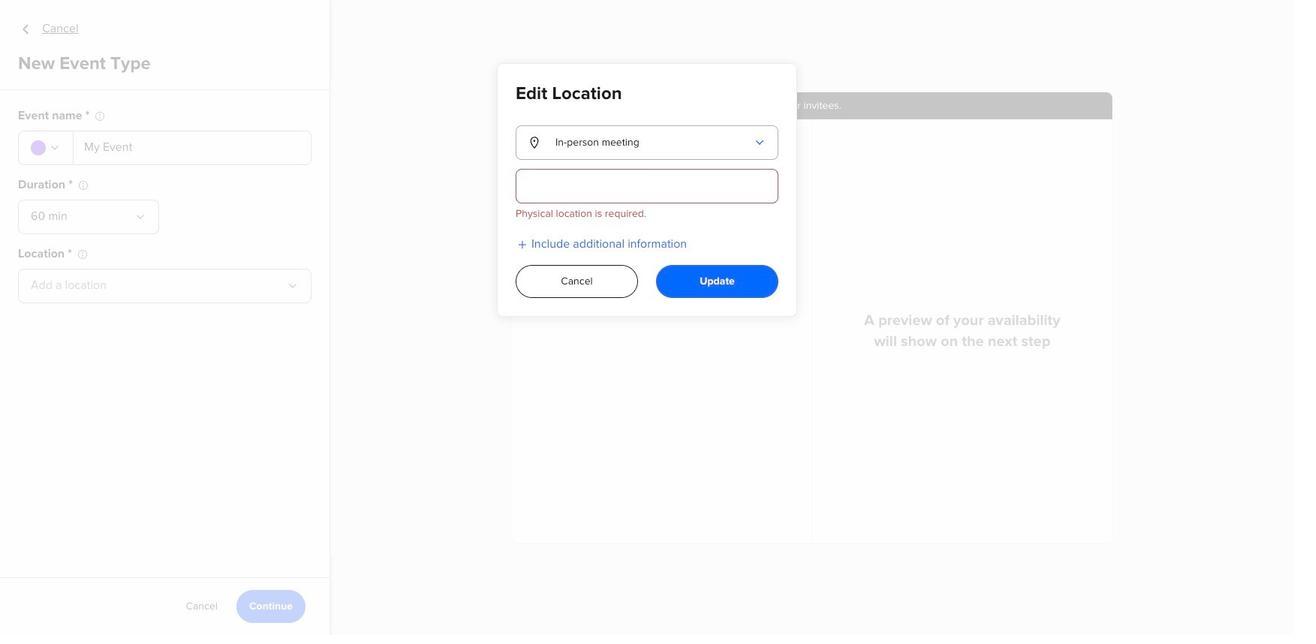Task type: describe. For each thing, give the bounding box(es) containing it.
set up the basics progress progress bar
[[1106, 594, 1151, 602]]

Location button
[[516, 125, 779, 160]]

main navigation element
[[0, 0, 195, 635]]

Physical location text field
[[516, 169, 779, 203]]



Task type: locate. For each thing, give the bounding box(es) containing it.
name text field
[[74, 130, 312, 165]]

calendly image
[[42, 18, 116, 39]]



Task type: vqa. For each thing, say whether or not it's contained in the screenshot.
'cell'
no



